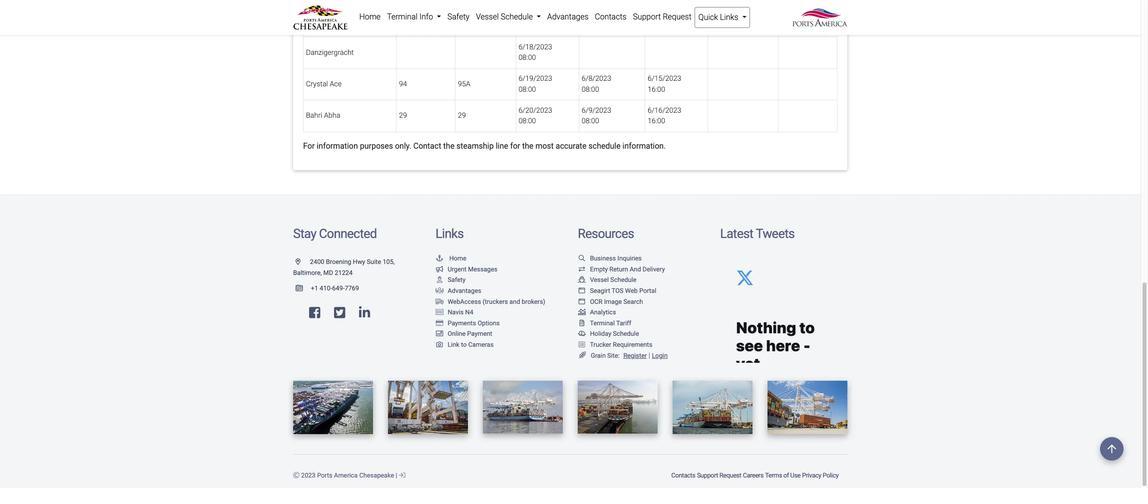 Task type: vqa. For each thing, say whether or not it's contained in the screenshot.
Location Link on the bottom left of the page
no



Task type: locate. For each thing, give the bounding box(es) containing it.
contacts for contacts support request careers terms of use privacy policy
[[672, 472, 696, 480]]

schedule up 6/18/2023
[[501, 12, 533, 21]]

business inquiries link
[[578, 255, 642, 262]]

copyright image
[[293, 473, 300, 480]]

1 horizontal spatial 29
[[458, 112, 466, 120]]

29 down 95a
[[458, 112, 466, 120]]

safety right the info on the left top of the page
[[448, 12, 470, 21]]

1 6/8/2023 from the top
[[582, 11, 612, 20]]

1 vertical spatial support
[[697, 472, 718, 480]]

schedule for rightmost vessel schedule link
[[611, 277, 637, 284]]

0 horizontal spatial contacts link
[[592, 7, 630, 27]]

latest
[[720, 226, 754, 241]]

home right sea
[[359, 12, 381, 21]]

the right for
[[522, 141, 534, 151]]

0 vertical spatial contacts
[[595, 12, 627, 21]]

online
[[448, 330, 466, 338]]

6/8/2023 for 6/19/2023
[[582, 75, 612, 83]]

portal
[[640, 287, 657, 295]]

schedule up the seagirt tos web portal
[[611, 277, 637, 284]]

home link for "urgent messages" link
[[436, 255, 467, 262]]

0 horizontal spatial contacts
[[595, 12, 627, 21]]

1 vertical spatial vessel schedule link
[[578, 277, 637, 284]]

0 vertical spatial 16:00
[[648, 22, 665, 31]]

0 vertical spatial contacts link
[[592, 7, 630, 27]]

web
[[625, 287, 638, 295]]

1 vertical spatial request
[[720, 472, 742, 480]]

vessel schedule link up 6/18/2023
[[473, 7, 544, 27]]

advantages
[[547, 12, 589, 21], [448, 287, 482, 295]]

bullhorn image
[[436, 267, 444, 273]]

login
[[652, 352, 668, 360]]

use
[[791, 472, 801, 480]]

options
[[478, 320, 500, 327]]

safety link
[[444, 7, 473, 27], [436, 277, 466, 284]]

1 vertical spatial advantages
[[448, 287, 482, 295]]

0 vertical spatial home
[[359, 12, 381, 21]]

resources
[[578, 226, 634, 241]]

0 vertical spatial 6/8/2023 08:00
[[582, 11, 612, 31]]

16:00 for 6/16/2023 16:00
[[648, 117, 665, 126]]

6/20/2023 08:00
[[519, 106, 552, 126]]

only.
[[395, 141, 412, 151]]

29 up only.
[[399, 112, 407, 120]]

6/9/2023 08:00
[[582, 106, 612, 126]]

holiday schedule link
[[578, 330, 639, 338]]

1 vertical spatial |
[[396, 472, 397, 480]]

credit card image
[[436, 321, 444, 327]]

analytics image
[[578, 310, 586, 316]]

1 horizontal spatial the
[[522, 141, 534, 151]]

1 horizontal spatial home
[[449, 255, 467, 262]]

links
[[720, 12, 739, 22], [436, 226, 464, 241]]

2 safety from the top
[[448, 277, 466, 284]]

1 vertical spatial terminal
[[590, 320, 615, 327]]

webaccess (truckers and brokers) link
[[436, 298, 546, 306]]

0 vertical spatial home link
[[356, 7, 384, 27]]

request left careers
[[720, 472, 742, 480]]

home link right sea
[[356, 7, 384, 27]]

0 vertical spatial safety link
[[444, 7, 473, 27]]

request inside 'link'
[[663, 12, 692, 21]]

navis n4 link
[[436, 309, 474, 316]]

safety link right the info on the left top of the page
[[444, 7, 473, 27]]

request left quick
[[663, 12, 692, 21]]

links right quick
[[720, 12, 739, 22]]

2 vertical spatial 16:00
[[648, 117, 665, 126]]

delivery
[[643, 266, 665, 273]]

16:00 inside the 6/15/2023 16:00
[[648, 85, 665, 94]]

2400
[[310, 258, 325, 266]]

privacy policy link
[[802, 467, 840, 485]]

2400 broening hwy suite 105, baltimore, md 21224
[[293, 258, 395, 277]]

webaccess
[[448, 298, 481, 306]]

contacts
[[595, 12, 627, 21], [672, 472, 696, 480]]

browser image
[[578, 299, 586, 305]]

bahri
[[306, 112, 322, 120]]

schedule
[[501, 12, 533, 21], [611, 277, 637, 284], [613, 330, 639, 338]]

advantages link up 6/18/2023
[[544, 7, 592, 27]]

0 vertical spatial |
[[649, 352, 651, 360]]

95a
[[458, 80, 471, 88]]

support inside 'link'
[[633, 12, 661, 21]]

0 vertical spatial vessel schedule
[[476, 12, 535, 21]]

privacy
[[803, 472, 822, 480]]

6/17/2023
[[519, 11, 552, 20]]

1 horizontal spatial vessel
[[590, 277, 609, 284]]

to
[[461, 341, 467, 349]]

1 vertical spatial vessel schedule
[[590, 277, 637, 284]]

1 vertical spatial links
[[436, 226, 464, 241]]

accurate
[[556, 141, 587, 151]]

16:00 inside 6/14/2023 16:00
[[648, 22, 665, 31]]

08:00 inside 6/9/2023 08:00
[[582, 117, 599, 126]]

support request link
[[630, 7, 695, 27], [697, 467, 743, 485]]

1 horizontal spatial advantages
[[547, 12, 589, 21]]

payments options link
[[436, 320, 500, 327]]

| left login link
[[649, 352, 651, 360]]

navis n4
[[448, 309, 474, 316]]

chesapeake
[[359, 472, 394, 480]]

quick links
[[699, 12, 741, 22]]

1 vertical spatial schedule
[[611, 277, 637, 284]]

baltimore,
[[293, 269, 322, 277]]

camera image
[[436, 342, 444, 349]]

links up anchor icon
[[436, 226, 464, 241]]

search
[[624, 298, 643, 306]]

0 vertical spatial safety
[[448, 12, 470, 21]]

advantages link up webaccess
[[436, 287, 482, 295]]

the
[[443, 141, 455, 151], [522, 141, 534, 151]]

1 horizontal spatial request
[[720, 472, 742, 480]]

vessel schedule up 6/18/2023
[[476, 12, 535, 21]]

0 horizontal spatial advantages
[[448, 287, 482, 295]]

schedule for holiday schedule link
[[613, 330, 639, 338]]

empty return and delivery
[[590, 266, 665, 273]]

6/8/2023 for 6/17/2023
[[582, 11, 612, 20]]

1 vertical spatial contacts link
[[671, 467, 697, 485]]

terminal down analytics
[[590, 320, 615, 327]]

6/14/2023
[[648, 11, 682, 20]]

seagirt tos web portal link
[[578, 287, 657, 295]]

payments options
[[448, 320, 500, 327]]

urgent messages link
[[436, 266, 498, 273]]

6/15/2023
[[648, 75, 682, 83]]

safety
[[448, 12, 470, 21], [448, 277, 466, 284]]

empty
[[590, 266, 608, 273]]

hwy
[[353, 258, 365, 266]]

home link for terminal info link at the top left
[[356, 7, 384, 27]]

1 horizontal spatial terminal
[[590, 320, 615, 327]]

16:00 for 6/14/2023 16:00
[[648, 22, 665, 31]]

6/8/2023 08:00
[[582, 11, 612, 31], [582, 75, 612, 94]]

3 16:00 from the top
[[648, 117, 665, 126]]

support request link left careers
[[697, 467, 743, 485]]

go to top image
[[1101, 438, 1124, 461]]

16:00 down 6/15/2023
[[648, 85, 665, 94]]

vessel schedule link up seagirt
[[578, 277, 637, 284]]

safety link down urgent
[[436, 277, 466, 284]]

the right contact
[[443, 141, 455, 151]]

1 vertical spatial 16:00
[[648, 85, 665, 94]]

1 vertical spatial safety
[[448, 277, 466, 284]]

advantages up webaccess
[[448, 287, 482, 295]]

1 horizontal spatial advantages link
[[544, 7, 592, 27]]

6/8/2023
[[582, 11, 612, 20], [582, 75, 612, 83]]

home link up urgent
[[436, 255, 467, 262]]

0 vertical spatial terminal
[[387, 12, 418, 21]]

2 6/8/2023 from the top
[[582, 75, 612, 83]]

request
[[663, 12, 692, 21], [720, 472, 742, 480]]

contact
[[414, 141, 441, 151]]

0 vertical spatial request
[[663, 12, 692, 21]]

1 vertical spatial vessel
[[590, 277, 609, 284]]

6/19/2023 08:00
[[519, 75, 552, 94]]

0 horizontal spatial support
[[633, 12, 661, 21]]

1 vertical spatial safety link
[[436, 277, 466, 284]]

+1 410-649-7769
[[311, 285, 359, 293]]

file invoice image
[[578, 321, 586, 327]]

2 16:00 from the top
[[648, 85, 665, 94]]

terminal info link
[[384, 7, 444, 27]]

vessel schedule up seagirt tos web portal link
[[590, 277, 637, 284]]

16:00 down 6/16/2023 at the right top of page
[[648, 117, 665, 126]]

0 vertical spatial schedule
[[501, 12, 533, 21]]

analytics
[[590, 309, 616, 316]]

1 29 from the left
[[399, 112, 407, 120]]

bells image
[[578, 331, 586, 338]]

08:00 inside 6/20/2023 08:00
[[519, 117, 536, 126]]

1 16:00 from the top
[[648, 22, 665, 31]]

grain site: register | login
[[591, 352, 668, 360]]

2 vertical spatial schedule
[[613, 330, 639, 338]]

0 horizontal spatial the
[[443, 141, 455, 151]]

1 vertical spatial home
[[449, 255, 467, 262]]

seagirt
[[590, 287, 611, 295]]

suite
[[367, 258, 381, 266]]

holiday schedule
[[590, 330, 639, 338]]

quick
[[699, 12, 718, 22]]

0 horizontal spatial |
[[396, 472, 397, 480]]

1 horizontal spatial links
[[720, 12, 739, 22]]

home up urgent
[[449, 255, 467, 262]]

0 vertical spatial support
[[633, 12, 661, 21]]

6/14/2023 16:00
[[648, 11, 682, 31]]

ports
[[317, 472, 333, 480]]

vessel schedule
[[476, 12, 535, 21], [590, 277, 637, 284]]

grain
[[591, 352, 606, 360]]

2023
[[301, 472, 316, 480]]

vessel down empty
[[590, 277, 609, 284]]

0 horizontal spatial 29
[[399, 112, 407, 120]]

1 vertical spatial 6/8/2023 08:00
[[582, 75, 612, 94]]

2 6/8/2023 08:00 from the top
[[582, 75, 612, 94]]

0 vertical spatial 6/8/2023
[[582, 11, 612, 20]]

1 horizontal spatial contacts link
[[671, 467, 697, 485]]

contacts for contacts
[[595, 12, 627, 21]]

0 horizontal spatial terminal
[[387, 12, 418, 21]]

1 horizontal spatial contacts
[[672, 472, 696, 480]]

0 vertical spatial vessel schedule link
[[473, 7, 544, 27]]

1 vertical spatial contacts
[[672, 472, 696, 480]]

0 horizontal spatial vessel schedule link
[[473, 7, 544, 27]]

2023 ports america chesapeake |
[[300, 472, 399, 480]]

1 horizontal spatial vessel schedule
[[590, 277, 637, 284]]

schedule down "tariff"
[[613, 330, 639, 338]]

careers link
[[743, 467, 765, 485]]

16:00 down the support request
[[648, 22, 665, 31]]

0 vertical spatial links
[[720, 12, 739, 22]]

safety down urgent
[[448, 277, 466, 284]]

0 horizontal spatial advantages link
[[436, 287, 482, 295]]

user hard hat image
[[436, 278, 444, 284]]

map marker alt image
[[296, 259, 309, 266]]

1 vertical spatial support request link
[[697, 467, 743, 485]]

contacts link
[[592, 7, 630, 27], [671, 467, 697, 485]]

| left sign in image on the bottom of the page
[[396, 472, 397, 480]]

vessel left 6/17/2023
[[476, 12, 499, 21]]

1 vertical spatial 6/8/2023
[[582, 75, 612, 83]]

1 horizontal spatial |
[[649, 352, 651, 360]]

trucker
[[590, 341, 612, 349]]

1 6/8/2023 08:00 from the top
[[582, 11, 612, 31]]

phone office image
[[296, 286, 311, 292]]

0 vertical spatial vessel
[[476, 12, 499, 21]]

terminal left the info on the left top of the page
[[387, 12, 418, 21]]

holiday
[[590, 330, 612, 338]]

advantages up 6/18/2023
[[547, 12, 589, 21]]

support request link left quick
[[630, 7, 695, 27]]

16:00 inside 6/16/2023 16:00
[[648, 117, 665, 126]]

0 horizontal spatial support request link
[[630, 7, 695, 27]]

1 horizontal spatial home link
[[436, 255, 467, 262]]

0 horizontal spatial request
[[663, 12, 692, 21]]

0 horizontal spatial home link
[[356, 7, 384, 27]]

1 vertical spatial home link
[[436, 255, 467, 262]]



Task type: describe. For each thing, give the bounding box(es) containing it.
atlantic sea
[[306, 17, 344, 25]]

linkedin image
[[359, 307, 370, 320]]

0 vertical spatial advantages link
[[544, 7, 592, 27]]

tos
[[612, 287, 624, 295]]

urgent messages
[[448, 266, 498, 273]]

ate1223
[[458, 17, 487, 25]]

site:
[[608, 352, 620, 360]]

return
[[610, 266, 628, 273]]

truck container image
[[436, 299, 444, 305]]

contacts support request careers terms of use privacy policy
[[672, 472, 839, 480]]

safety link for "urgent messages" link
[[436, 277, 466, 284]]

ocr image search link
[[578, 298, 643, 306]]

navis
[[448, 309, 464, 316]]

line
[[496, 141, 508, 151]]

+1
[[311, 285, 318, 293]]

safety link for terminal info link at the top left
[[444, 7, 473, 27]]

0 horizontal spatial links
[[436, 226, 464, 241]]

terms
[[766, 472, 782, 480]]

6/9/2023
[[582, 106, 612, 115]]

payments
[[448, 320, 476, 327]]

terminal tariff
[[590, 320, 632, 327]]

latest tweets
[[720, 226, 795, 241]]

webaccess (truckers and brokers)
[[448, 298, 546, 306]]

login link
[[652, 352, 668, 360]]

tweets
[[756, 226, 795, 241]]

terms of use link
[[765, 467, 802, 485]]

6/8/2023 08:00 for 6/19/2023
[[582, 75, 612, 94]]

for information purposes only. contact the steamship line for the most accurate schedule information.
[[303, 141, 666, 151]]

credit card front image
[[436, 331, 444, 338]]

inquiries
[[618, 255, 642, 262]]

for
[[510, 141, 521, 151]]

1 horizontal spatial vessel schedule link
[[578, 277, 637, 284]]

danzigergracht
[[306, 48, 354, 57]]

crystal
[[306, 80, 328, 88]]

wheat image
[[578, 352, 587, 359]]

0 horizontal spatial home
[[359, 12, 381, 21]]

broening
[[326, 258, 351, 266]]

business
[[590, 255, 616, 262]]

2 the from the left
[[522, 141, 534, 151]]

ship image
[[578, 278, 586, 284]]

0 vertical spatial advantages
[[547, 12, 589, 21]]

6/16/2023
[[648, 106, 682, 115]]

empty return and delivery link
[[578, 266, 665, 273]]

requirements
[[613, 341, 653, 349]]

hand receiving image
[[436, 288, 444, 295]]

twitter square image
[[334, 307, 345, 320]]

ate1123
[[399, 17, 428, 25]]

search image
[[578, 256, 586, 262]]

purposes
[[360, 141, 393, 151]]

trucker requirements
[[590, 341, 653, 349]]

md
[[324, 269, 333, 277]]

online payment link
[[436, 330, 493, 338]]

ocr
[[590, 298, 603, 306]]

(truckers
[[483, 298, 508, 306]]

analytics link
[[578, 309, 616, 316]]

6/8/2023 08:00 for 6/17/2023
[[582, 11, 612, 31]]

ocr image search
[[590, 298, 643, 306]]

21224
[[335, 269, 353, 277]]

exchange image
[[578, 267, 586, 273]]

16:00 for 6/15/2023 16:00
[[648, 85, 665, 94]]

careers
[[743, 472, 764, 480]]

2400 broening hwy suite 105, baltimore, md 21224 link
[[293, 258, 395, 277]]

terminal tariff link
[[578, 320, 632, 327]]

urgent
[[448, 266, 467, 273]]

649-
[[332, 285, 345, 293]]

1 the from the left
[[443, 141, 455, 151]]

terminal for terminal tariff
[[590, 320, 615, 327]]

6/19/2023
[[519, 75, 552, 83]]

container storage image
[[436, 310, 444, 316]]

list alt image
[[578, 342, 586, 349]]

crystal ace
[[306, 80, 342, 88]]

information.
[[623, 141, 666, 151]]

7769
[[345, 285, 359, 293]]

register
[[624, 352, 647, 360]]

terminal for terminal info
[[387, 12, 418, 21]]

anchor image
[[436, 256, 444, 262]]

2 29 from the left
[[458, 112, 466, 120]]

facebook square image
[[309, 307, 320, 320]]

sea
[[332, 17, 344, 25]]

online payment
[[448, 330, 493, 338]]

and
[[630, 266, 641, 273]]

stay
[[293, 226, 316, 241]]

bahri abha
[[306, 112, 340, 120]]

quick links link
[[695, 7, 750, 28]]

+1 410-649-7769 link
[[293, 285, 359, 293]]

connected
[[319, 226, 377, 241]]

410-
[[320, 285, 332, 293]]

0 horizontal spatial vessel schedule
[[476, 12, 535, 21]]

support request
[[633, 12, 692, 21]]

6/18/2023
[[519, 43, 552, 51]]

seagirt tos web portal
[[590, 287, 657, 295]]

abha
[[324, 112, 340, 120]]

browser image
[[578, 288, 586, 295]]

1 horizontal spatial support request link
[[697, 467, 743, 485]]

info
[[420, 12, 433, 21]]

atlantic
[[306, 17, 330, 25]]

ace
[[330, 80, 342, 88]]

1 safety from the top
[[448, 12, 470, 21]]

08:00 inside 6/19/2023 08:00
[[519, 85, 536, 94]]

08:00 inside 6/18/2023 08:00
[[519, 54, 536, 62]]

terminal info
[[387, 12, 435, 21]]

105,
[[383, 258, 395, 266]]

6/18/2023 08:00
[[519, 43, 552, 62]]

brokers)
[[522, 298, 546, 306]]

1 horizontal spatial support
[[697, 472, 718, 480]]

0 vertical spatial support request link
[[630, 7, 695, 27]]

most
[[536, 141, 554, 151]]

6/15/2023 16:00
[[648, 75, 682, 94]]

1 vertical spatial advantages link
[[436, 287, 482, 295]]

94
[[399, 80, 407, 88]]

0 horizontal spatial vessel
[[476, 12, 499, 21]]

sign in image
[[399, 473, 405, 480]]

business inquiries
[[590, 255, 642, 262]]



